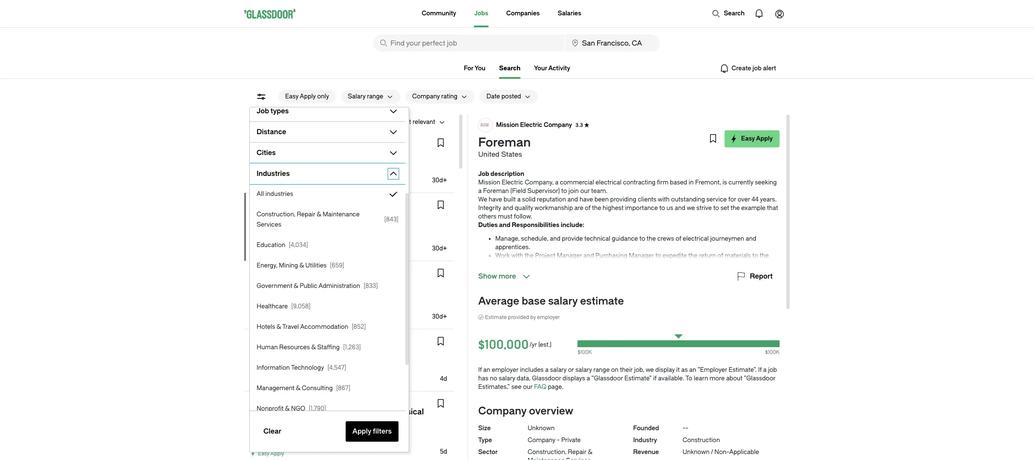 Task type: locate. For each thing, give the bounding box(es) containing it.
manager down provide at the bottom right of the page
[[557, 252, 582, 260]]

(employer up mining
[[270, 238, 298, 245]]

as right it
[[682, 367, 688, 374]]

company down industries popup button
[[317, 203, 345, 211]]

"glassdoor down on
[[592, 375, 623, 383]]

of right phases
[[558, 261, 564, 268]]

0 horizontal spatial job
[[576, 261, 585, 268]]

job for job types
[[257, 107, 269, 115]]

construction, down company - private
[[528, 449, 567, 456]]

company left private at the right of page
[[528, 437, 556, 444]]

1 vertical spatial search
[[499, 65, 521, 72]]

a right estimate".
[[764, 367, 767, 374]]

2 "glassdoor from the left
[[744, 375, 776, 383]]

0 horizontal spatial our
[[523, 384, 533, 391]]

and
[[568, 196, 578, 203], [503, 205, 513, 212], [675, 205, 686, 212], [499, 222, 511, 229], [550, 235, 561, 243], [746, 235, 757, 243], [584, 252, 594, 260]]

private
[[562, 437, 581, 444]]

3 30d+ from the top
[[432, 313, 447, 321]]

home down management
[[278, 399, 296, 406]]

company inside the jobs list element
[[317, 203, 345, 211]]

"glassdoor down estimate".
[[744, 375, 776, 383]]

1 vertical spatial mission electric company logo image
[[252, 200, 265, 214]]

electric inside the jobs list element
[[293, 203, 315, 211]]

apply inside "button"
[[300, 93, 316, 100]]

$107k
[[271, 306, 288, 313]]

to left the "join"
[[562, 188, 567, 195]]

0 vertical spatial with
[[658, 196, 670, 203]]

francisco, inside "san francisco, ca $90k (employer est.)"
[[264, 358, 293, 365]]

electrical inside job description mission electric company, a commercial electrical contracting firm based in fremont, is currently seeking a foreman (field supervisor) to join our team. we have built a solid reputation and have been providing clients with outstanding service for over 44 years. integrity and quality workmanship are of the highest importance to us and we strive to set the example that others must follow. duties and responsibilities include:
[[596, 179, 622, 186]]

1 horizontal spatial more
[[710, 375, 725, 383]]

ca down job types 'popup button'
[[316, 119, 324, 126]]

1 horizontal spatial as
[[682, 367, 688, 374]]

project
[[535, 252, 556, 260]]

1 horizontal spatial electrical
[[683, 235, 709, 243]]

ca inside san francisco, ca $38.00 per hour
[[295, 159, 304, 166]]

4d
[[440, 376, 447, 383]]

activity
[[549, 65, 571, 72]]

real estate [1,106]
[[257, 447, 309, 454]]

employer right "by"
[[537, 315, 560, 321]]

mission electric company logo image
[[479, 119, 493, 132], [252, 200, 265, 214]]

rating
[[442, 93, 458, 100]]

ca for orthocare
[[295, 159, 304, 166]]

0 vertical spatial home
[[288, 337, 306, 344]]

(employer up management
[[268, 368, 296, 375]]

industries
[[266, 191, 293, 198]]

1 vertical spatial foreman
[[483, 188, 509, 195]]

1 horizontal spatial construction,
[[528, 449, 567, 456]]

electric up foreman united states
[[520, 122, 543, 129]]

none field search location
[[565, 35, 660, 52]]

home down travel at the bottom of page
[[288, 337, 306, 344]]

- inside burlingame, ca $97k - $107k (employer est.)
[[267, 306, 270, 313]]

foreman united states
[[479, 136, 531, 159]]

2 vertical spatial 30d+
[[432, 313, 447, 321]]

1 horizontal spatial our
[[581, 188, 590, 195]]

0 vertical spatial our
[[581, 188, 590, 195]]

energy,
[[257, 262, 278, 270]]

1 vertical spatial services
[[328, 337, 354, 344]]

if up has
[[479, 367, 482, 374]]

easy inside "button"
[[285, 93, 299, 100]]

1 vertical spatial repair
[[568, 449, 587, 456]]

1 vertical spatial our
[[523, 384, 533, 391]]

0 vertical spatial unknown
[[528, 425, 555, 432]]

follow.
[[514, 213, 533, 220]]

company inside popup button
[[412, 93, 440, 100]]

we down the outstanding
[[687, 205, 695, 212]]

1 horizontal spatial maintenance
[[528, 458, 565, 461]]

mission for mission electric company
[[269, 203, 292, 211]]

est.)
[[300, 238, 312, 245], [320, 306, 331, 313], [298, 368, 310, 375], [356, 441, 368, 448]]

0 vertical spatial are
[[575, 205, 584, 212]]

the down the for
[[731, 205, 740, 212]]

1 vertical spatial easy apply
[[258, 180, 284, 186]]

1 horizontal spatial have
[[580, 196, 593, 203]]

0 vertical spatial maintenance
[[323, 211, 360, 218]]

francisco, up sports at top left
[[285, 119, 314, 126]]

unknown down construction
[[683, 449, 710, 456]]

completed.
[[597, 261, 629, 268]]

are
[[575, 205, 584, 212], [586, 261, 595, 268]]

company for company overview
[[479, 406, 527, 418]]

others
[[479, 213, 497, 220]]

health for meridian home health
[[298, 399, 317, 406]]

health down the management & consulting [867]
[[298, 399, 317, 406]]

ca inside "san francisco, ca $90k (employer est.)"
[[295, 358, 304, 365]]

1 horizontal spatial unknown
[[683, 449, 710, 456]]

francisco, up per
[[264, 159, 293, 166]]

health for homeassist home health services
[[308, 337, 327, 344]]

report
[[750, 273, 773, 281]]

mission inside job description mission electric company, a commercial electrical contracting firm based in fremont, is currently seeking a foreman (field supervisor) to join our team. we have built a solid reputation and have been providing clients with outstanding service for over 44 years. integrity and quality workmanship are of the highest importance to us and we strive to set the example that others must follow. duties and responsibilities include:
[[479, 179, 501, 186]]

mission electric company logo image down "all"
[[252, 200, 265, 214]]

mission up "we"
[[479, 179, 501, 186]]

san up real
[[251, 431, 262, 438]]

ngo
[[291, 406, 305, 413]]

2 vertical spatial services
[[566, 458, 591, 461]]

est.) up accommodation
[[320, 306, 331, 313]]

1 horizontal spatial are
[[586, 261, 595, 268]]

2 horizontal spatial services
[[566, 458, 591, 461]]

1 horizontal spatial with
[[658, 196, 670, 203]]

san inside san francisco, ca $38.00 per hour
[[251, 159, 262, 166]]

services up education
[[257, 221, 281, 229]]

1 vertical spatial we
[[646, 367, 654, 374]]

0 horizontal spatial electrical
[[596, 179, 622, 186]]

0 horizontal spatial job
[[257, 107, 269, 115]]

united inside united states $100k (employer est.) easy apply
[[251, 227, 270, 235]]

est.) inside "san francisco, ca $90k (employer est.)"
[[298, 368, 310, 375]]

by
[[531, 315, 536, 321]]

0 vertical spatial electrical
[[596, 179, 622, 186]]

currently
[[729, 179, 754, 186]]

of left highest
[[585, 205, 591, 212]]

ca
[[316, 119, 324, 126], [295, 159, 304, 166], [287, 296, 296, 303], [295, 358, 304, 365], [295, 431, 304, 438]]

0 vertical spatial mission
[[496, 122, 519, 129]]

1 vertical spatial home
[[278, 399, 296, 406]]

manager down guidance
[[629, 252, 654, 260]]

san for orthocare
[[251, 159, 262, 166]]

highest
[[603, 205, 624, 212]]

construction, repair & maintenance services down company - private
[[528, 449, 593, 461]]

0 horizontal spatial none field
[[374, 35, 564, 52]]

1 if from the left
[[479, 367, 482, 374]]

0 vertical spatial mission electric company logo image
[[479, 119, 493, 132]]

0 horizontal spatial have
[[489, 196, 502, 203]]

foreman up "we"
[[483, 188, 509, 195]]

their
[[620, 367, 633, 374]]

1 vertical spatial job
[[479, 171, 489, 178]]

1 manager from the left
[[557, 252, 582, 260]]

with down apprentices.
[[512, 252, 523, 260]]

job types button
[[250, 104, 385, 118]]

0 horizontal spatial construction,
[[257, 211, 295, 218]]

a up "we"
[[479, 188, 482, 195]]

mission electric company logo image up foreman united states
[[479, 119, 493, 132]]

job up 40,699
[[257, 107, 269, 115]]

ca up hour
[[295, 159, 304, 166]]

electrical up return
[[683, 235, 709, 243]]

None field
[[374, 35, 564, 52], [565, 35, 660, 52]]

a up glassdoor
[[545, 367, 549, 374]]

as inside if an employer includes a salary or salary range on their job, we display it as an "employer estimate".  if a job has no salary data, glassdoor displays a "glassdoor estimate" if available.  to learn more about "glassdoor estimates," see our
[[682, 367, 688, 374]]

$100k
[[251, 238, 268, 245], [578, 350, 592, 356], [766, 350, 780, 356]]

francisco, down human
[[264, 358, 293, 365]]

0 horizontal spatial as
[[528, 261, 535, 268]]

1 horizontal spatial job
[[479, 171, 489, 178]]

of right crews
[[676, 235, 682, 243]]

mission up foreman united states
[[496, 122, 519, 129]]

0 horizontal spatial are
[[575, 205, 584, 212]]

services down accommodation
[[328, 337, 354, 344]]

0 vertical spatial job
[[257, 107, 269, 115]]

0 horizontal spatial with
[[512, 252, 523, 260]]

real
[[257, 447, 270, 454]]

0 horizontal spatial services
[[257, 221, 281, 229]]

consulting
[[302, 385, 333, 392]]

1 horizontal spatial construction, repair & maintenance services
[[528, 449, 593, 461]]

type
[[479, 437, 492, 444]]

example
[[742, 205, 766, 212]]

30d+ for mission electric company
[[432, 245, 447, 252]]

1 vertical spatial job
[[769, 367, 777, 374]]

(employer inside san francisco, ca (employer est.)
[[326, 441, 355, 448]]

mission electric company
[[269, 203, 345, 211]]

(employer down biotechnology
[[326, 441, 355, 448]]

san inside san francisco, ca (employer est.)
[[251, 431, 262, 438]]

0 vertical spatial services
[[257, 221, 281, 229]]

job right estimate".
[[769, 367, 777, 374]]

with up us
[[658, 196, 670, 203]]

1 horizontal spatial employer
[[537, 315, 560, 321]]

industries list box
[[250, 184, 406, 461]]

company,
[[525, 179, 554, 186]]

foreman
[[479, 136, 531, 150], [483, 188, 509, 195]]

francisco, for homeassist
[[264, 358, 293, 365]]

0 horizontal spatial employer
[[492, 367, 519, 374]]

2 an from the left
[[690, 367, 697, 374]]

and right us
[[675, 205, 686, 212]]

fremont,
[[696, 179, 721, 186]]

have left been
[[580, 196, 593, 203]]

[1,106]
[[292, 447, 309, 454]]

0 vertical spatial foreman
[[479, 136, 531, 150]]

0 horizontal spatial if
[[479, 367, 482, 374]]

home
[[288, 337, 306, 344], [278, 399, 296, 406]]

are left completed.
[[586, 261, 595, 268]]

job inside job description mission electric company, a commercial electrical contracting firm based in fremont, is currently seeking a foreman (field supervisor) to join our team. we have built a solid reputation and have been providing clients with outstanding service for over 44 years. integrity and quality workmanship are of the highest importance to us and we strive to set the example that others must follow. duties and responsibilities include:
[[479, 171, 489, 178]]

and up materials
[[746, 235, 757, 243]]

1 vertical spatial range
[[594, 367, 610, 374]]

nonprofit
[[257, 406, 284, 413]]

1 vertical spatial mission
[[479, 179, 501, 186]]

1 horizontal spatial "glassdoor
[[744, 375, 776, 383]]

search
[[724, 10, 745, 17], [499, 65, 521, 72]]

salary
[[348, 93, 366, 100]]

maintenance
[[323, 211, 360, 218], [528, 458, 565, 461]]

must
[[498, 213, 513, 220]]

include:
[[561, 222, 585, 229]]

1 horizontal spatial manager
[[629, 252, 654, 260]]

2 vertical spatial electric
[[293, 203, 315, 211]]

hotels & travel accommodation [852]
[[257, 324, 366, 331]]

electric for mission electric company
[[293, 203, 315, 211]]

0 vertical spatial we
[[687, 205, 695, 212]]

est.) down [1,540] in the left of the page
[[356, 441, 368, 448]]

states
[[501, 151, 522, 159], [271, 227, 290, 235]]

management
[[257, 385, 295, 392]]

1 horizontal spatial if
[[759, 367, 762, 374]]

are down the "join"
[[575, 205, 584, 212]]

salary right the or
[[576, 367, 592, 374]]

united up education
[[251, 227, 270, 235]]

none field search keyword
[[374, 35, 564, 52]]

[833]
[[364, 283, 378, 290]]

san francisco, ca (employer est.)
[[251, 431, 368, 448]]

1 vertical spatial unknown
[[683, 449, 710, 456]]

most relevant button
[[390, 116, 435, 129]]

electric down description
[[502, 179, 524, 186]]

1 vertical spatial states
[[271, 227, 290, 235]]

repair down private at the right of page
[[568, 449, 587, 456]]

repair down mission electric company
[[297, 211, 315, 218]]

1 horizontal spatial states
[[501, 151, 522, 159]]

range right salary
[[367, 93, 383, 100]]

mission down industries
[[269, 203, 292, 211]]

0 horizontal spatial unknown
[[528, 425, 555, 432]]

ca inside san francisco, ca (employer est.)
[[295, 431, 304, 438]]

estate
[[271, 447, 289, 454]]

1 vertical spatial are
[[586, 261, 595, 268]]

francisco, for meridian
[[264, 431, 293, 438]]

0 vertical spatial united
[[479, 151, 500, 159]]

to down service
[[714, 205, 719, 212]]

1 an from the left
[[484, 367, 491, 374]]

1 horizontal spatial job
[[769, 367, 777, 374]]

30d+ for easterseals northern california
[[432, 313, 447, 321]]

1 vertical spatial employer
[[492, 367, 519, 374]]

1 vertical spatial united
[[251, 227, 270, 235]]

have up integrity
[[489, 196, 502, 203]]

manage,
[[496, 235, 520, 243]]

a up supervisor)
[[555, 179, 559, 186]]

salary left the or
[[550, 367, 567, 374]]

0 vertical spatial job
[[576, 261, 585, 268]]

est.) inside san francisco, ca (employer est.)
[[356, 441, 368, 448]]

all
[[257, 191, 264, 198]]

$97k
[[251, 306, 266, 313]]

0 horizontal spatial search
[[499, 65, 521, 72]]

more down '"employer'
[[710, 375, 725, 383]]

0 vertical spatial health
[[308, 337, 327, 344]]

an up to at the right bottom of the page
[[690, 367, 697, 374]]

description
[[491, 171, 525, 178]]

3.3
[[576, 122, 583, 128]]

easterseals northern california
[[269, 272, 360, 279]]

cities button
[[250, 146, 385, 160]]

over
[[738, 196, 750, 203]]

2 none field from the left
[[565, 35, 660, 52]]

0 horizontal spatial maintenance
[[323, 211, 360, 218]]

5d
[[440, 449, 447, 456]]

maintenance down all industries button
[[323, 211, 360, 218]]

base
[[522, 296, 546, 307]]

estimate provided by employer
[[485, 315, 560, 321]]

1 vertical spatial electric
[[502, 179, 524, 186]]

orthocare
[[251, 138, 282, 145]]

construction,
[[257, 211, 295, 218], [528, 449, 567, 456]]

companies
[[507, 10, 540, 17]]

francisco, inside san francisco, ca (employer est.)
[[264, 431, 293, 438]]

home for meridian
[[278, 399, 296, 406]]

san up $38.00
[[251, 159, 262, 166]]

states up education [4,034]
[[271, 227, 290, 235]]

0 vertical spatial 30d+
[[432, 177, 447, 184]]

2 vertical spatial mission
[[269, 203, 292, 211]]

francisco, inside san francisco, ca $38.00 per hour
[[264, 159, 293, 166]]

hour
[[283, 169, 298, 177]]

of right return
[[718, 252, 724, 260]]

francisco, for orthocare
[[264, 159, 293, 166]]

unknown up company - private
[[528, 425, 555, 432]]

apprentices.
[[496, 244, 530, 251]]

1 vertical spatial 30d+
[[432, 245, 447, 252]]

we inside job description mission electric company, a commercial electrical contracting firm based in fremont, is currently seeking a foreman (field supervisor) to join our team. we have built a solid reputation and have been providing clients with outstanding service for over 44 years. integrity and quality workmanship are of the highest importance to us and we strive to set the example that others must follow. duties and responsibilities include:
[[687, 205, 695, 212]]

0 horizontal spatial an
[[484, 367, 491, 374]]

Search keyword field
[[374, 35, 564, 52]]

1 30d+ from the top
[[432, 177, 447, 184]]

[659]
[[330, 262, 344, 270]]

1 vertical spatial more
[[710, 375, 725, 383]]

1 horizontal spatial united
[[479, 151, 500, 159]]

0 horizontal spatial manager
[[557, 252, 582, 260]]

★
[[584, 122, 590, 128]]

2 vertical spatial easy apply
[[258, 451, 284, 457]]

unknown
[[528, 425, 555, 432], [683, 449, 710, 456]]

apply inside button
[[757, 135, 773, 142]]

0 vertical spatial more
[[499, 273, 516, 281]]

0 horizontal spatial mission electric company logo image
[[252, 200, 265, 214]]

0 vertical spatial easy apply
[[742, 135, 773, 142]]

home for homeassist
[[288, 337, 306, 344]]

1 vertical spatial as
[[682, 367, 688, 374]]

1 vertical spatial electrical
[[683, 235, 709, 243]]

posted
[[502, 93, 521, 100]]

0 vertical spatial electric
[[520, 122, 543, 129]]

(employer inside burlingame, ca $97k - $107k (employer est.)
[[289, 306, 318, 313]]

1 vertical spatial with
[[512, 252, 523, 260]]

job inside 'popup button'
[[257, 107, 269, 115]]

1 none field from the left
[[374, 35, 564, 52]]

we up if
[[646, 367, 654, 374]]

materials
[[725, 252, 751, 260]]

health down hotels & travel accommodation [852]
[[308, 337, 327, 344]]

job inside 'manage, schedule, and provide technical guidance to the crews of electrical journeymen and apprentices. work with the project manager and purchasing manager to expedite the return of materials to the warehouse as phases of the job are completed.'
[[576, 261, 585, 268]]

states up description
[[501, 151, 522, 159]]

construction, down all industries
[[257, 211, 295, 218]]

0 vertical spatial search
[[724, 10, 745, 17]]

1 horizontal spatial range
[[594, 367, 610, 374]]

san inside "san francisco, ca $90k (employer est.)"
[[251, 358, 262, 365]]

1 horizontal spatial services
[[328, 337, 354, 344]]

0 horizontal spatial we
[[646, 367, 654, 374]]

(est.)
[[539, 342, 552, 349]]

1 horizontal spatial an
[[690, 367, 697, 374]]

salary range button
[[341, 90, 383, 104]]

unknown for unknown
[[528, 425, 555, 432]]

easy apply button
[[725, 131, 780, 148]]

with inside job description mission electric company, a commercial electrical contracting firm based in fremont, is currently seeking a foreman (field supervisor) to join our team. we have built a solid reputation and have been providing clients with outstanding service for over 44 years. integrity and quality workmanship are of the highest importance to us and we strive to set the example that others must follow. duties and responsibilities include:
[[658, 196, 670, 203]]

0 vertical spatial employer
[[537, 315, 560, 321]]

0 horizontal spatial construction, repair & maintenance services
[[257, 211, 360, 229]]

easterseals northern california logo image
[[252, 269, 265, 282]]

salary
[[548, 296, 578, 307], [550, 367, 567, 374], [576, 367, 592, 374], [499, 375, 516, 383]]

(employer inside united states $100k (employer est.) easy apply
[[270, 238, 298, 245]]

(employer up hotels & travel accommodation [852]
[[289, 306, 318, 313]]

30d+
[[432, 177, 447, 184], [432, 245, 447, 252], [432, 313, 447, 321]]

more inside if an employer includes a salary or salary range on their job, we display it as an "employer estimate".  if a job has no salary data, glassdoor displays a "glassdoor estimate" if available.  to learn more about "glassdoor estimates," see our
[[710, 375, 725, 383]]

1 horizontal spatial search
[[724, 10, 745, 17]]

as left phases
[[528, 261, 535, 268]]

1 vertical spatial construction,
[[528, 449, 567, 456]]

mission inside the jobs list element
[[269, 203, 292, 211]]

apply inside united states $100k (employer est.) easy apply
[[271, 248, 284, 254]]

an up has
[[484, 367, 491, 374]]

2 30d+ from the top
[[432, 245, 447, 252]]

0 horizontal spatial states
[[271, 227, 290, 235]]

more down warehouse
[[499, 273, 516, 281]]

foreman up description
[[479, 136, 531, 150]]

distance button
[[250, 125, 385, 139]]

ca up "healthcare [9,058]"
[[287, 296, 296, 303]]

report button
[[737, 272, 773, 282]]

a right the "displays"
[[587, 375, 590, 383]]

san for meridian
[[251, 431, 262, 438]]

(employer inside "san francisco, ca $90k (employer est.)"
[[268, 368, 296, 375]]

1 vertical spatial health
[[298, 399, 317, 406]]

contracting
[[623, 179, 656, 186]]

united inside foreman united states
[[479, 151, 500, 159]]

with inside 'manage, schedule, and provide technical guidance to the crews of electrical journeymen and apprentices. work with the project manager and purchasing manager to expedite the return of materials to the warehouse as phases of the job are completed.'
[[512, 252, 523, 260]]

ca inside burlingame, ca $97k - $107k (employer est.)
[[287, 296, 296, 303]]

construction, repair & maintenance services
[[257, 211, 360, 229], [528, 449, 593, 461]]

francisco, up estate
[[264, 431, 293, 438]]

company left rating
[[412, 93, 440, 100]]

$100,000 /yr (est.)
[[479, 338, 552, 352]]

est.) up the energy, mining & utilities [659]
[[300, 238, 312, 245]]

education [4,034]
[[257, 242, 308, 249]]

electrical up team.
[[596, 179, 622, 186]]



Task type: describe. For each thing, give the bounding box(es) containing it.
sports
[[289, 138, 309, 145]]

accommodation
[[300, 324, 348, 331]]

construction, repair & maintenance services inside industries list box
[[257, 211, 360, 229]]

mission for mission electric company 3.3 ★
[[496, 122, 519, 129]]

our inside if an employer includes a salary or salary range on their job, we display it as an "employer estimate".  if a job has no salary data, glassdoor displays a "glassdoor estimate" if available.  to learn more about "glassdoor estimates," see our
[[523, 384, 533, 391]]

jobs
[[474, 10, 489, 17]]

resources
[[279, 344, 310, 351]]

we inside if an employer includes a salary or salary range on their job, we display it as an "employer estimate".  if a job has no salary data, glassdoor displays a "glassdoor estimate" if available.  to learn more about "glassdoor estimates," see our
[[646, 367, 654, 374]]

as inside 'manage, schedule, and provide technical guidance to the crews of electrical journeymen and apprentices. work with the project manager and purchasing manager to expedite the return of materials to the warehouse as phases of the job are completed.'
[[528, 261, 535, 268]]

about
[[727, 375, 743, 383]]

unknown / non-applicable
[[683, 449, 759, 456]]

/yr
[[530, 342, 537, 349]]

average
[[479, 296, 520, 307]]

$100,000
[[479, 338, 529, 352]]

for you
[[464, 65, 486, 72]]

unknown for unknown / non-applicable
[[683, 449, 710, 456]]

easy inside button
[[742, 135, 755, 142]]

jobs
[[326, 119, 338, 126]]

easy apply inside button
[[742, 135, 773, 142]]

for you link
[[464, 65, 486, 72]]

us
[[667, 205, 674, 212]]

and down must
[[499, 222, 511, 229]]

open filter menu image
[[256, 92, 267, 102]]

warehouse
[[496, 261, 527, 268]]

range inside if an employer includes a salary or salary range on their job, we display it as an "employer estimate".  if a job has no salary data, glassdoor displays a "glassdoor estimate" if available.  to learn more about "glassdoor estimates," see our
[[594, 367, 610, 374]]

1 horizontal spatial repair
[[568, 449, 587, 456]]

mission electric company 3.3 ★
[[496, 122, 590, 129]]

company for company - private
[[528, 437, 556, 444]]

technology
[[291, 365, 324, 372]]

easy inside united states $100k (employer est.) easy apply
[[258, 248, 269, 254]]

[4,034]
[[289, 242, 308, 249]]

$90k
[[251, 368, 266, 375]]

burlingame,
[[251, 296, 286, 303]]

commercial
[[560, 179, 594, 186]]

information technology [4,547]
[[257, 365, 346, 372]]

distance
[[257, 128, 286, 136]]

years.
[[760, 196, 777, 203]]

[1,263]
[[343, 344, 361, 351]]

display
[[656, 367, 675, 374]]

to left expedite
[[656, 252, 662, 260]]

job inside if an employer includes a salary or salary range on their job, we display it as an "employer estimate".  if a job has no salary data, glassdoor displays a "glassdoor estimate" if available.  to learn more about "glassdoor estimates," see our
[[769, 367, 777, 374]]

the up report
[[760, 252, 769, 260]]

a down (field
[[517, 196, 521, 203]]

salary right base
[[548, 296, 578, 307]]

[852]
[[352, 324, 366, 331]]

easy apply for orthocare & sports physical therapy, inc.
[[258, 180, 284, 186]]

2 have from the left
[[580, 196, 593, 203]]

easy apply only button
[[278, 90, 336, 104]]

and down built
[[503, 205, 513, 212]]

cities
[[257, 149, 276, 157]]

2 horizontal spatial $100k
[[766, 350, 780, 356]]

est.) inside united states $100k (employer est.) easy apply
[[300, 238, 312, 245]]

search button
[[708, 5, 749, 22]]

estimate".
[[729, 367, 757, 374]]

purchasing
[[596, 252, 628, 260]]

and down technical
[[584, 252, 594, 260]]

your
[[534, 65, 547, 72]]

guidance
[[612, 235, 638, 243]]

been
[[595, 196, 609, 203]]

estimate"
[[625, 375, 652, 383]]

meridian
[[251, 399, 277, 406]]

date posted button
[[480, 90, 521, 104]]

[1,790]
[[309, 406, 326, 413]]

technical
[[585, 235, 611, 243]]

maintenance inside industries list box
[[323, 211, 360, 218]]

company rating button
[[406, 90, 458, 104]]

northern
[[304, 272, 331, 279]]

industries button
[[250, 167, 385, 181]]

1 "glassdoor from the left
[[592, 375, 623, 383]]

overview
[[529, 406, 574, 418]]

physical
[[310, 138, 335, 145]]

the down been
[[592, 205, 601, 212]]

states inside united states $100k (employer est.) easy apply
[[271, 227, 290, 235]]

built
[[504, 196, 516, 203]]

nonprofit & ngo [1,790]
[[257, 406, 326, 413]]

est.) inside burlingame, ca $97k - $107k (employer est.)
[[320, 306, 331, 313]]

burlingame, ca $97k - $107k (employer est.)
[[251, 296, 331, 313]]

on
[[611, 367, 619, 374]]

foreman inside job description mission electric company, a commercial electrical contracting firm based in fremont, is currently seeking a foreman (field supervisor) to join our team. we have built a solid reputation and have been providing clients with outstanding service for over 44 years. integrity and quality workmanship are of the highest importance to us and we strive to set the example that others must follow. duties and responsibilities include:
[[483, 188, 509, 195]]

per
[[272, 169, 282, 177]]

easterseals
[[269, 272, 303, 279]]

san down types at the left top of page
[[272, 119, 283, 126]]

and left provide at the bottom right of the page
[[550, 235, 561, 243]]

provided
[[508, 315, 529, 321]]

repair inside industries list box
[[297, 211, 315, 218]]

hotels
[[257, 324, 275, 331]]

jobs list element
[[244, 131, 459, 461]]

construction, inside industries list box
[[257, 211, 295, 218]]

the left return
[[689, 252, 698, 260]]

for
[[464, 65, 474, 72]]

job description mission electric company, a commercial electrical contracting firm based in fremont, is currently seeking a foreman (field supervisor) to join our team. we have built a solid reputation and have been providing clients with outstanding service for over 44 years. integrity and quality workmanship are of the highest importance to us and we strive to set the example that others must follow. duties and responsibilities include:
[[479, 171, 779, 229]]

san for homeassist
[[251, 358, 262, 365]]

salaries link
[[558, 0, 582, 27]]

of inside job description mission electric company, a commercial electrical contracting firm based in fremont, is currently seeking a foreman (field supervisor) to join our team. we have built a solid reputation and have been providing clients with outstanding service for over 44 years. integrity and quality workmanship are of the highest importance to us and we strive to set the example that others must follow. duties and responsibilities include:
[[585, 205, 591, 212]]

information
[[257, 365, 290, 372]]

the right phases
[[565, 261, 575, 268]]

ca for meridian
[[295, 431, 304, 438]]

to
[[686, 375, 693, 383]]

data,
[[517, 375, 531, 383]]

industries
[[257, 170, 290, 178]]

2 manager from the left
[[629, 252, 654, 260]]

$100k inside united states $100k (employer est.) easy apply
[[251, 238, 268, 245]]

more inside the show more popup button
[[499, 273, 516, 281]]

1 horizontal spatial mission electric company logo image
[[479, 119, 493, 132]]

are inside 'manage, schedule, and provide technical guidance to the crews of electrical journeymen and apprentices. work with the project manager and purchasing manager to expedite the return of materials to the warehouse as phases of the job are completed.'
[[586, 261, 595, 268]]

that
[[767, 205, 779, 212]]

your activity link
[[534, 65, 571, 72]]

[1,540]
[[354, 426, 372, 433]]

search inside button
[[724, 10, 745, 17]]

to right materials
[[753, 252, 759, 260]]

& inside the jobs list element
[[283, 138, 288, 145]]

[9,058]
[[291, 303, 311, 310]]

services inside the jobs list element
[[328, 337, 354, 344]]

clients
[[638, 196, 657, 203]]

[843]
[[384, 216, 399, 223]]

workmanship
[[535, 205, 573, 212]]

work
[[496, 252, 510, 260]]

your activity
[[534, 65, 571, 72]]

are inside job description mission electric company, a commercial electrical contracting firm based in fremont, is currently seeking a foreman (field supervisor) to join our team. we have built a solid reputation and have been providing clients with outstanding service for over 44 years. integrity and quality workmanship are of the highest importance to us and we strive to set the example that others must follow. duties and responsibilities include:
[[575, 205, 584, 212]]

available.
[[658, 375, 685, 383]]

states inside foreman united states
[[501, 151, 522, 159]]

healthcare
[[257, 303, 288, 310]]

salary up see
[[499, 375, 516, 383]]

based
[[670, 179, 688, 186]]

show more
[[479, 273, 516, 281]]

1 vertical spatial maintenance
[[528, 458, 565, 461]]

company rating
[[412, 93, 458, 100]]

return
[[699, 252, 716, 260]]

phases
[[536, 261, 557, 268]]

our inside job description mission electric company, a commercial electrical contracting firm based in fremont, is currently seeking a foreman (field supervisor) to join our team. we have built a solid reputation and have been providing clients with outstanding service for over 44 years. integrity and quality workmanship are of the highest importance to us and we strive to set the example that others must follow. duties and responsibilities include:
[[581, 188, 590, 195]]

(field
[[511, 188, 526, 195]]

community link
[[422, 0, 456, 27]]

mission electric company logo image inside the jobs list element
[[252, 200, 265, 214]]

and down the "join"
[[568, 196, 578, 203]]

electric for mission electric company 3.3 ★
[[520, 122, 543, 129]]

staffing
[[317, 344, 340, 351]]

electrical inside 'manage, schedule, and provide technical guidance to the crews of electrical journeymen and apprentices. work with the project manager and purchasing manager to expedite the return of materials to the warehouse as phases of the job are completed.'
[[683, 235, 709, 243]]

company left 3.3
[[544, 122, 572, 129]]

size
[[479, 425, 491, 432]]

2 if from the left
[[759, 367, 762, 374]]

to left us
[[660, 205, 665, 212]]

job for job description mission electric company, a commercial electrical contracting firm based in fremont, is currently seeking a foreman (field supervisor) to join our team. we have built a solid reputation and have been providing clients with outstanding service for over 44 years. integrity and quality workmanship are of the highest importance to us and we strive to set the example that others must follow. duties and responsibilities include:
[[479, 171, 489, 178]]

range inside salary range popup button
[[367, 93, 383, 100]]

to right guidance
[[640, 235, 646, 243]]

electric inside job description mission electric company, a commercial electrical contracting firm based in fremont, is currently seeking a foreman (field supervisor) to join our team. we have built a solid reputation and have been providing clients with outstanding service for over 44 years. integrity and quality workmanship are of the highest importance to us and we strive to set the example that others must follow. duties and responsibilities include:
[[502, 179, 524, 186]]

employer inside if an employer includes a salary or salary range on their job, we display it as an "employer estimate".  if a job has no salary data, glassdoor displays a "glassdoor estimate" if available.  to learn more about "glassdoor estimates," see our
[[492, 367, 519, 374]]

the left crews
[[647, 235, 656, 243]]

no
[[490, 375, 498, 383]]

faq
[[534, 384, 547, 391]]

company for company rating
[[412, 93, 440, 100]]

the left project
[[525, 252, 534, 260]]

energy, mining & utilities [659]
[[257, 262, 344, 270]]

services inside industries list box
[[257, 221, 281, 229]]

it
[[677, 367, 680, 374]]

[4,547]
[[328, 365, 346, 372]]

1 have from the left
[[489, 196, 502, 203]]

easy apply for meridian home health
[[258, 451, 284, 457]]

ca for homeassist
[[295, 358, 304, 365]]

1 horizontal spatial $100k
[[578, 350, 592, 356]]

if
[[654, 375, 657, 383]]

Search location field
[[565, 35, 660, 52]]

founded
[[634, 425, 659, 432]]



Task type: vqa. For each thing, say whether or not it's contained in the screenshot.
Project Manager Button
no



